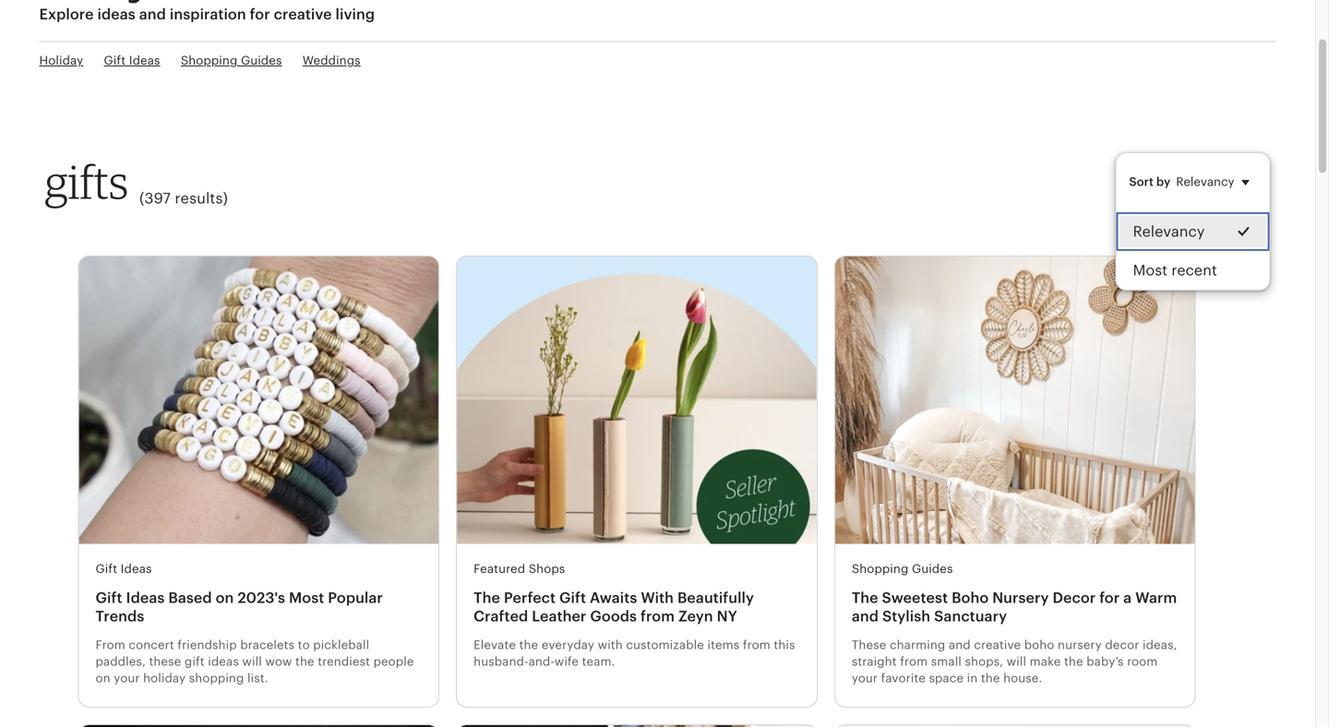Task type: describe. For each thing, give the bounding box(es) containing it.
paddles,
[[96, 655, 146, 669]]

will inside the from concert friendship bracelets to pickleball paddles, these gift ideas will wow the trendiest people on your holiday shopping list.
[[242, 655, 262, 669]]

baby's
[[1087, 655, 1124, 669]]

bracelets
[[240, 638, 295, 652]]

the down shops, at the right
[[982, 672, 1001, 686]]

people
[[374, 655, 414, 669]]

explore
[[39, 6, 94, 23]]

stylish
[[883, 608, 931, 625]]

menu containing relevancy
[[1116, 152, 1271, 291]]

0 vertical spatial gift ideas
[[104, 54, 160, 68]]

goods
[[590, 608, 637, 625]]

featured
[[474, 563, 526, 576]]

most recent
[[1134, 262, 1218, 279]]

the sweetest boho nursery decor for a warm and stylish sanctuary
[[852, 590, 1178, 625]]

perfect
[[504, 590, 556, 607]]

1 vertical spatial ideas
[[121, 563, 152, 576]]

ideas inside gift ideas based on 2023's most popular trends
[[126, 590, 165, 607]]

0 vertical spatial ideas
[[97, 6, 136, 23]]

with
[[598, 638, 623, 652]]

nursery
[[1058, 638, 1103, 652]]

make
[[1030, 655, 1062, 669]]

by
[[1157, 175, 1171, 189]]

these
[[852, 638, 887, 652]]

the inside the from concert friendship bracelets to pickleball paddles, these gift ideas will wow the trendiest people on your holiday shopping list.
[[296, 655, 315, 669]]

(397 results)
[[140, 190, 228, 207]]

the perfect gift awaits with beautifully crafted leather goods from zeyn ny link
[[474, 589, 801, 626]]

trendiest
[[318, 655, 370, 669]]

creative inside these charming and creative boho nursery decor ideas, straight from small shops, will make the baby's room your favorite space in the house.
[[975, 638, 1022, 652]]

recent
[[1172, 262, 1218, 279]]

awaits
[[590, 590, 638, 607]]

space
[[930, 672, 964, 686]]

from concert friendship bracelets to pickleball paddles, these gift ideas will wow the trendiest people on your holiday shopping list.
[[96, 638, 414, 686]]

gift
[[185, 655, 205, 669]]

warm
[[1136, 590, 1178, 607]]

sort by relevancy
[[1130, 175, 1235, 189]]

boho
[[1025, 638, 1055, 652]]

based
[[168, 590, 212, 607]]

from inside elevate the everyday with customizable items from this husband-and-wife team.
[[743, 638, 771, 652]]

elevate the everyday with customizable items from this husband-and-wife team.
[[474, 638, 796, 669]]

the down "nursery"
[[1065, 655, 1084, 669]]

straight
[[852, 655, 897, 669]]

husband-
[[474, 655, 529, 669]]

wow
[[265, 655, 292, 669]]

these charming and creative boho nursery decor ideas, straight from small shops, will make the baby's room your favorite space in the house.
[[852, 638, 1178, 686]]

list.
[[247, 672, 268, 686]]

inspiration
[[170, 6, 246, 23]]

pickleball
[[313, 638, 370, 652]]

0 vertical spatial guides
[[241, 54, 282, 68]]

explore ideas and inspiration for creative living
[[39, 6, 375, 23]]

ideas,
[[1143, 638, 1178, 652]]

ny
[[717, 608, 738, 625]]

zeyn
[[679, 608, 714, 625]]

relevancy button
[[1117, 212, 1270, 251]]

favorite
[[882, 672, 926, 686]]

relevancy inside button
[[1134, 223, 1206, 240]]

your inside these charming and creative boho nursery decor ideas, straight from small shops, will make the baby's room your favorite space in the house.
[[852, 672, 878, 686]]

boho
[[952, 590, 989, 607]]

holiday
[[143, 672, 186, 686]]

customizable
[[626, 638, 705, 652]]

trends
[[96, 608, 144, 625]]

on inside gift ideas based on 2023's most popular trends
[[216, 590, 234, 607]]

small
[[932, 655, 962, 669]]

crafted
[[474, 608, 529, 625]]

1 horizontal spatial shopping
[[852, 563, 909, 576]]

elevate
[[474, 638, 516, 652]]

the for the sweetest boho nursery decor for a warm and stylish sanctuary
[[852, 590, 879, 607]]

everyday
[[542, 638, 595, 652]]

holiday link
[[39, 52, 83, 69]]

house.
[[1004, 672, 1043, 686]]

sanctuary
[[935, 608, 1008, 625]]

weddings link
[[303, 52, 361, 69]]

to
[[298, 638, 310, 652]]

room
[[1128, 655, 1159, 669]]

with
[[641, 590, 674, 607]]

gift ideas based on 2023's most popular trends
[[96, 590, 383, 625]]

1 horizontal spatial guides
[[912, 563, 954, 576]]

concert
[[129, 638, 174, 652]]

on inside the from concert friendship bracelets to pickleball paddles, these gift ideas will wow the trendiest people on your holiday shopping list.
[[96, 672, 111, 686]]

decor
[[1106, 638, 1140, 652]]

the inside elevate the everyday with customizable items from this husband-and-wife team.
[[520, 638, 539, 652]]

in
[[968, 672, 978, 686]]

featured shops
[[474, 563, 565, 576]]

most recent button
[[1117, 251, 1270, 290]]

weddings
[[303, 54, 361, 68]]



Task type: locate. For each thing, give the bounding box(es) containing it.
the
[[474, 590, 501, 607], [852, 590, 879, 607]]

sweetest
[[883, 590, 949, 607]]

menu
[[1116, 152, 1271, 291]]

1 horizontal spatial and
[[852, 608, 879, 625]]

1 vertical spatial and
[[852, 608, 879, 625]]

1 vertical spatial guides
[[912, 563, 954, 576]]

0 vertical spatial for
[[250, 6, 270, 23]]

2 will from the left
[[1007, 655, 1027, 669]]

your down "paddles,"
[[114, 672, 140, 686]]

0 horizontal spatial shopping
[[181, 54, 238, 68]]

1 the from the left
[[474, 590, 501, 607]]

creative left living at top left
[[274, 6, 332, 23]]

for left "a"
[[1100, 590, 1121, 607]]

ideas up gift ideas link
[[97, 6, 136, 23]]

shopping guides
[[181, 54, 282, 68], [852, 563, 954, 576]]

2 horizontal spatial and
[[949, 638, 971, 652]]

gift ideas right holiday
[[104, 54, 160, 68]]

from down with
[[641, 608, 675, 625]]

shopping guides link
[[181, 52, 282, 69]]

the up 'these'
[[852, 590, 879, 607]]

sort
[[1130, 175, 1154, 189]]

0 horizontal spatial guides
[[241, 54, 282, 68]]

from for straight
[[901, 655, 928, 669]]

and for ideas
[[139, 6, 166, 23]]

gift inside gift ideas based on 2023's most popular trends
[[96, 590, 122, 607]]

and-
[[529, 655, 555, 669]]

0 horizontal spatial from
[[641, 608, 675, 625]]

1 vertical spatial gift ideas
[[96, 563, 152, 576]]

creative up shops, at the right
[[975, 638, 1022, 652]]

from left this
[[743, 638, 771, 652]]

2 vertical spatial ideas
[[126, 590, 165, 607]]

(397
[[140, 190, 171, 207]]

on
[[216, 590, 234, 607], [96, 672, 111, 686]]

shops
[[529, 563, 565, 576]]

1 vertical spatial ideas
[[208, 655, 239, 669]]

from for goods
[[641, 608, 675, 625]]

most inside button
[[1134, 262, 1168, 279]]

the sweetest boho nursery decor for a warm and stylish sanctuary link
[[852, 589, 1179, 626]]

and inside these charming and creative boho nursery decor ideas, straight from small shops, will make the baby's room your favorite space in the house.
[[949, 638, 971, 652]]

holiday
[[39, 54, 83, 68]]

0 horizontal spatial your
[[114, 672, 140, 686]]

1 horizontal spatial on
[[216, 590, 234, 607]]

0 horizontal spatial ideas
[[97, 6, 136, 23]]

will inside these charming and creative boho nursery decor ideas, straight from small shops, will make the baby's room your favorite space in the house.
[[1007, 655, 1027, 669]]

shopping
[[189, 672, 244, 686]]

friendship
[[178, 638, 237, 652]]

1 horizontal spatial for
[[1100, 590, 1121, 607]]

shopping guides up sweetest
[[852, 563, 954, 576]]

2 vertical spatial from
[[901, 655, 928, 669]]

1 horizontal spatial the
[[852, 590, 879, 607]]

2 the from the left
[[852, 590, 879, 607]]

the perfect gift awaits with beautifully crafted leather goods from zeyn ny
[[474, 590, 755, 625]]

the up and-
[[520, 638, 539, 652]]

from
[[641, 608, 675, 625], [743, 638, 771, 652], [901, 655, 928, 669]]

0 vertical spatial ideas
[[129, 54, 160, 68]]

guides
[[241, 54, 282, 68], [912, 563, 954, 576]]

gift ideas up the trends at bottom left
[[96, 563, 152, 576]]

and up 'these'
[[852, 608, 879, 625]]

creative
[[274, 6, 332, 23], [975, 638, 1022, 652]]

1 vertical spatial for
[[1100, 590, 1121, 607]]

relevancy
[[1177, 175, 1235, 189], [1134, 223, 1206, 240]]

0 vertical spatial most
[[1134, 262, 1168, 279]]

shopping up sweetest
[[852, 563, 909, 576]]

0 vertical spatial creative
[[274, 6, 332, 23]]

beautifully
[[678, 590, 755, 607]]

for right inspiration
[[250, 6, 270, 23]]

1 horizontal spatial from
[[743, 638, 771, 652]]

1 vertical spatial shopping
[[852, 563, 909, 576]]

0 horizontal spatial the
[[474, 590, 501, 607]]

results)
[[175, 190, 228, 207]]

1 vertical spatial from
[[743, 638, 771, 652]]

from inside the perfect gift awaits with beautifully crafted leather goods from zeyn ny
[[641, 608, 675, 625]]

0 horizontal spatial on
[[96, 672, 111, 686]]

and
[[139, 6, 166, 23], [852, 608, 879, 625], [949, 638, 971, 652]]

2 your from the left
[[852, 672, 878, 686]]

for inside the sweetest boho nursery decor for a warm and stylish sanctuary
[[1100, 590, 1121, 607]]

0 vertical spatial from
[[641, 608, 675, 625]]

1 your from the left
[[114, 672, 140, 686]]

a
[[1124, 590, 1132, 607]]

0 vertical spatial relevancy
[[1177, 175, 1235, 189]]

shopping
[[181, 54, 238, 68], [852, 563, 909, 576]]

2 vertical spatial and
[[949, 638, 971, 652]]

0 vertical spatial on
[[216, 590, 234, 607]]

gift
[[104, 54, 126, 68], [96, 563, 117, 576], [96, 590, 122, 607], [560, 590, 587, 607]]

0 horizontal spatial shopping guides
[[181, 54, 282, 68]]

shops,
[[966, 655, 1004, 669]]

these
[[149, 655, 181, 669]]

the inside the sweetest boho nursery decor for a warm and stylish sanctuary
[[852, 590, 879, 607]]

0 horizontal spatial and
[[139, 6, 166, 23]]

decor
[[1053, 590, 1097, 607]]

living
[[336, 6, 375, 23]]

and up gift ideas link
[[139, 6, 166, 23]]

from down charming
[[901, 655, 928, 669]]

wife
[[555, 655, 579, 669]]

and for charming
[[949, 638, 971, 652]]

shopping guides down inspiration
[[181, 54, 282, 68]]

2 horizontal spatial from
[[901, 655, 928, 669]]

nursery
[[993, 590, 1050, 607]]

0 vertical spatial and
[[139, 6, 166, 23]]

most right 2023's
[[289, 590, 324, 607]]

gift ideas based on 2023's most popular trends link
[[96, 589, 422, 626]]

charming
[[890, 638, 946, 652]]

guides left "weddings"
[[241, 54, 282, 68]]

will
[[242, 655, 262, 669], [1007, 655, 1027, 669]]

the inside the perfect gift awaits with beautifully crafted leather goods from zeyn ny
[[474, 590, 501, 607]]

and inside the sweetest boho nursery decor for a warm and stylish sanctuary
[[852, 608, 879, 625]]

on right based on the bottom
[[216, 590, 234, 607]]

popular
[[328, 590, 383, 607]]

shopping down inspiration
[[181, 54, 238, 68]]

1 vertical spatial on
[[96, 672, 111, 686]]

gift inside the perfect gift awaits with beautifully crafted leather goods from zeyn ny
[[560, 590, 587, 607]]

1 will from the left
[[242, 655, 262, 669]]

gift ideas link
[[104, 52, 160, 69]]

items
[[708, 638, 740, 652]]

0 horizontal spatial for
[[250, 6, 270, 23]]

on down "paddles,"
[[96, 672, 111, 686]]

relevancy right by
[[1177, 175, 1235, 189]]

0 horizontal spatial most
[[289, 590, 324, 607]]

the for the perfect gift awaits with beautifully crafted leather goods from zeyn ny
[[474, 590, 501, 607]]

2023's
[[238, 590, 285, 607]]

0 horizontal spatial creative
[[274, 6, 332, 23]]

1 horizontal spatial shopping guides
[[852, 563, 954, 576]]

0 vertical spatial shopping guides
[[181, 54, 282, 68]]

this
[[774, 638, 796, 652]]

0 vertical spatial shopping
[[181, 54, 238, 68]]

1 vertical spatial most
[[289, 590, 324, 607]]

guides up sweetest
[[912, 563, 954, 576]]

will up list.
[[242, 655, 262, 669]]

your
[[114, 672, 140, 686], [852, 672, 878, 686]]

your inside the from concert friendship bracelets to pickleball paddles, these gift ideas will wow the trendiest people on your holiday shopping list.
[[114, 672, 140, 686]]

1 vertical spatial shopping guides
[[852, 563, 954, 576]]

0 horizontal spatial will
[[242, 655, 262, 669]]

gifts
[[45, 154, 128, 210]]

your down straight
[[852, 672, 878, 686]]

1 horizontal spatial your
[[852, 672, 878, 686]]

most inside gift ideas based on 2023's most popular trends
[[289, 590, 324, 607]]

most
[[1134, 262, 1168, 279], [289, 590, 324, 607]]

1 vertical spatial relevancy
[[1134, 223, 1206, 240]]

from inside these charming and creative boho nursery decor ideas, straight from small shops, will make the baby's room your favorite space in the house.
[[901, 655, 928, 669]]

from
[[96, 638, 125, 652]]

1 horizontal spatial ideas
[[208, 655, 239, 669]]

the up crafted
[[474, 590, 501, 607]]

team.
[[582, 655, 616, 669]]

1 horizontal spatial creative
[[975, 638, 1022, 652]]

the down to
[[296, 655, 315, 669]]

ideas up shopping
[[208, 655, 239, 669]]

most left recent
[[1134, 262, 1168, 279]]

and up the 'small'
[[949, 638, 971, 652]]

1 horizontal spatial will
[[1007, 655, 1027, 669]]

gift ideas
[[104, 54, 160, 68], [96, 563, 152, 576]]

leather
[[532, 608, 587, 625]]

1 horizontal spatial most
[[1134, 262, 1168, 279]]

relevancy up the most recent
[[1134, 223, 1206, 240]]

will up house.
[[1007, 655, 1027, 669]]

ideas inside the from concert friendship bracelets to pickleball paddles, these gift ideas will wow the trendiest people on your holiday shopping list.
[[208, 655, 239, 669]]

1 vertical spatial creative
[[975, 638, 1022, 652]]

ideas
[[97, 6, 136, 23], [208, 655, 239, 669]]



Task type: vqa. For each thing, say whether or not it's contained in the screenshot.
FREE related to 26.99
no



